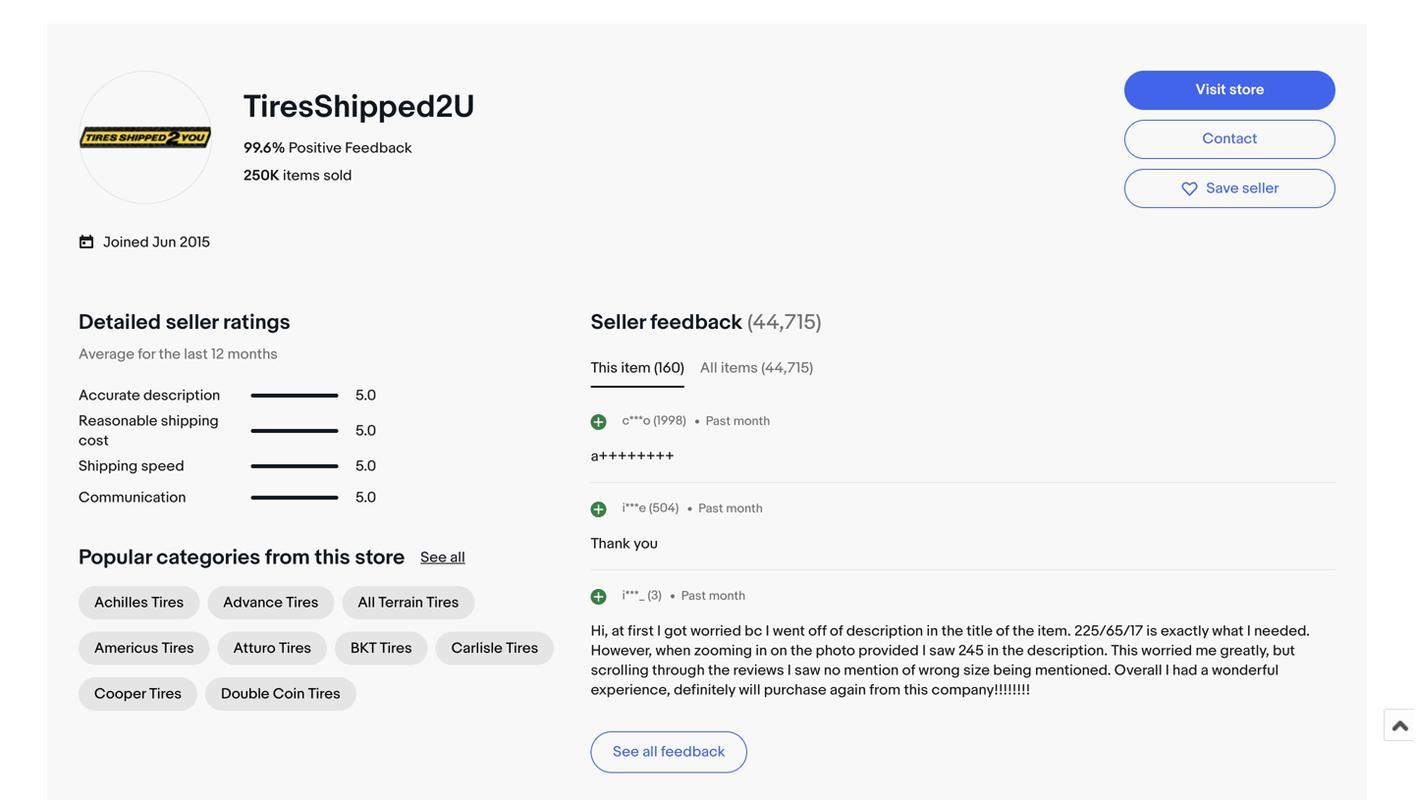Task type: describe. For each thing, give the bounding box(es) containing it.
250k items sold
[[244, 167, 352, 185]]

however,
[[591, 643, 653, 660]]

past for thank you
[[699, 502, 724, 517]]

1 horizontal spatial worried
[[1142, 643, 1193, 660]]

accurate
[[79, 387, 140, 405]]

i***_
[[622, 589, 645, 604]]

achilles
[[94, 595, 148, 612]]

tires for cooper tires
[[149, 686, 182, 704]]

exactly
[[1161, 623, 1209, 641]]

a
[[1201, 662, 1209, 680]]

on
[[771, 643, 788, 660]]

all terrain tires
[[358, 595, 459, 612]]

carlisle tires link
[[436, 632, 554, 666]]

0 vertical spatial this
[[315, 545, 350, 571]]

tiresshipped2u
[[244, 88, 475, 127]]

i***_ (3)
[[622, 589, 662, 604]]

all for see all
[[450, 549, 465, 567]]

2 horizontal spatial in
[[988, 643, 999, 660]]

save seller
[[1207, 180, 1280, 197]]

definitely
[[674, 682, 736, 700]]

this item (160)
[[591, 360, 685, 377]]

0 horizontal spatial from
[[265, 545, 310, 571]]

250k
[[244, 167, 280, 185]]

the up being
[[1003, 643, 1024, 660]]

popular categories from this store
[[79, 545, 405, 571]]

see for see all
[[421, 549, 447, 567]]

tires for achilles tires
[[151, 595, 184, 612]]

advance tires
[[223, 595, 319, 612]]

tab list containing this item (160)
[[591, 357, 1336, 380]]

months
[[228, 346, 278, 364]]

0 horizontal spatial saw
[[795, 662, 821, 680]]

provided
[[859, 643, 919, 660]]

is
[[1147, 623, 1158, 641]]

see all
[[421, 549, 465, 567]]

description.
[[1028, 643, 1108, 660]]

tires for atturo tires
[[279, 640, 311, 658]]

title
[[967, 623, 993, 641]]

tires for advance tires
[[286, 595, 319, 612]]

carlisle tires
[[452, 640, 539, 658]]

will
[[739, 682, 761, 700]]

past for a++++++++
[[706, 414, 731, 429]]

0 vertical spatial store
[[1230, 81, 1265, 99]]

terrain
[[379, 595, 423, 612]]

hi,
[[591, 623, 608, 641]]

bkt tires
[[351, 640, 412, 658]]

0 horizontal spatial description
[[143, 387, 220, 405]]

americus
[[94, 640, 158, 658]]

past month for hi, at first i got worried bc i went off of description in the title of the item. 225/65/17 is exactly what i needed. however, when zooming in on the photo provided i saw 245 in the description. this worried me greatly, but scrolling through the reviews i saw no mention of wrong size being mentioned. overall i had a wonderful experience, definitely will purchase again from this company!!!!!!!!
[[682, 589, 746, 604]]

wrong
[[919, 662, 961, 680]]

month for thank you
[[726, 502, 763, 517]]

atturo
[[233, 640, 276, 658]]

seller
[[591, 310, 646, 336]]

month for hi, at first i got worried bc i went off of description in the title of the item. 225/65/17 is exactly what i needed. however, when zooming in on the photo provided i saw 245 in the description. this worried me greatly, but scrolling through the reviews i saw no mention of wrong size being mentioned. overall i had a wonderful experience, definitely will purchase again from this company!!!!!!!!
[[709, 589, 746, 604]]

advance tires link
[[208, 587, 334, 620]]

when
[[656, 643, 691, 660]]

last
[[184, 346, 208, 364]]

zooming
[[694, 643, 753, 660]]

average for the last 12 months
[[79, 346, 278, 364]]

(3)
[[648, 589, 662, 604]]

99.6%
[[244, 140, 285, 157]]

being
[[994, 662, 1032, 680]]

0 horizontal spatial store
[[355, 545, 405, 571]]

company!!!!!!!!
[[932, 682, 1031, 700]]

0 vertical spatial worried
[[691, 623, 742, 641]]

see for see all feedback
[[613, 744, 639, 762]]

all terrain tires link
[[342, 587, 475, 620]]

the up 245
[[942, 623, 964, 641]]

no
[[824, 662, 841, 680]]

1 horizontal spatial in
[[927, 623, 939, 641]]

this inside hi, at first i got worried bc i went off of description in the title of the item. 225/65/17 is exactly what i needed. however, when zooming in on the photo provided i saw 245 in the description. this worried me greatly, but scrolling through the reviews i saw no mention of wrong size being mentioned. overall i had a wonderful experience, definitely will purchase again from this company!!!!!!!!
[[1112, 643, 1139, 660]]

ratings
[[223, 310, 290, 336]]

you
[[634, 536, 658, 553]]

12
[[211, 346, 224, 364]]

double coin tires
[[221, 686, 341, 704]]

item.
[[1038, 623, 1072, 641]]

(504)
[[649, 501, 679, 516]]

cooper tires link
[[79, 678, 197, 712]]

went
[[773, 623, 805, 641]]

0 horizontal spatial of
[[830, 623, 843, 641]]

what
[[1213, 623, 1244, 641]]

got
[[665, 623, 687, 641]]

needed.
[[1255, 623, 1311, 641]]

atturo tires link
[[218, 632, 327, 666]]

shipping speed
[[79, 458, 184, 476]]

this inside tab list
[[591, 360, 618, 377]]

(1998)
[[654, 414, 687, 429]]

5.0 for speed
[[356, 458, 376, 476]]

thank
[[591, 536, 631, 553]]

past month for a++++++++
[[706, 414, 771, 429]]

1 horizontal spatial of
[[902, 662, 916, 680]]

first
[[628, 623, 654, 641]]

all for see all feedback
[[643, 744, 658, 762]]

average
[[79, 346, 134, 364]]

but
[[1273, 643, 1296, 660]]

sold
[[323, 167, 352, 185]]

overall
[[1115, 662, 1163, 680]]

tires inside all terrain tires link
[[427, 595, 459, 612]]

all for all items (44,715)
[[700, 360, 718, 377]]

advance
[[223, 595, 283, 612]]

tires for bkt tires
[[380, 640, 412, 658]]

(44,715) for all items (44,715)
[[762, 360, 814, 377]]

past for hi, at first i got worried bc i went off of description in the title of the item. 225/65/17 is exactly what i needed. however, when zooming in on the photo provided i saw 245 in the description. this worried me greatly, but scrolling through the reviews i saw no mention of wrong size being mentioned. overall i had a wonderful experience, definitely will purchase again from this company!!!!!!!!
[[682, 589, 706, 604]]

reasonable
[[79, 413, 158, 431]]

greatly,
[[1221, 643, 1270, 660]]

at
[[612, 623, 625, 641]]

contact
[[1203, 130, 1258, 148]]

purchase
[[764, 682, 827, 700]]

i left had
[[1166, 662, 1170, 680]]

i left got
[[657, 623, 661, 641]]

i right bc at the right of the page
[[766, 623, 770, 641]]

items for all
[[721, 360, 758, 377]]

save
[[1207, 180, 1239, 197]]

contact link
[[1125, 120, 1336, 159]]



Task type: vqa. For each thing, say whether or not it's contained in the screenshot.


Task type: locate. For each thing, give the bounding box(es) containing it.
popular
[[79, 545, 152, 571]]

0 vertical spatial all
[[700, 360, 718, 377]]

from inside hi, at first i got worried bc i went off of description in the title of the item. 225/65/17 is exactly what i needed. however, when zooming in on the photo provided i saw 245 in the description. this worried me greatly, but scrolling through the reviews i saw no mention of wrong size being mentioned. overall i had a wonderful experience, definitely will purchase again from this company!!!!!!!!
[[870, 682, 901, 700]]

0 vertical spatial from
[[265, 545, 310, 571]]

saw up 'purchase'
[[795, 662, 821, 680]]

tires right carlisle at the bottom of page
[[506, 640, 539, 658]]

i up wrong
[[923, 643, 926, 660]]

seller inside button
[[1243, 180, 1280, 197]]

0 horizontal spatial all
[[358, 595, 375, 612]]

feedback down 'definitely'
[[661, 744, 726, 762]]

0 vertical spatial saw
[[930, 643, 956, 660]]

see all feedback
[[613, 744, 726, 762]]

0 vertical spatial see
[[421, 549, 447, 567]]

0 vertical spatial items
[[283, 167, 320, 185]]

tires right terrain
[[427, 595, 459, 612]]

visit store
[[1196, 81, 1265, 99]]

tires right bkt on the left of the page
[[380, 640, 412, 658]]

tires inside double coin tires link
[[308, 686, 341, 704]]

0 vertical spatial this
[[591, 360, 618, 377]]

i up greatly,
[[1248, 623, 1251, 641]]

store right visit
[[1230, 81, 1265, 99]]

shipping
[[161, 413, 219, 431]]

size
[[964, 662, 990, 680]]

tires right coin
[[308, 686, 341, 704]]

past right (504)
[[699, 502, 724, 517]]

1 vertical spatial this
[[904, 682, 929, 700]]

1 horizontal spatial from
[[870, 682, 901, 700]]

1 horizontal spatial saw
[[930, 643, 956, 660]]

1 horizontal spatial this
[[1112, 643, 1139, 660]]

(160)
[[654, 360, 685, 377]]

1 vertical spatial worried
[[1142, 643, 1193, 660]]

from down mention
[[870, 682, 901, 700]]

items
[[283, 167, 320, 185], [721, 360, 758, 377]]

all for all terrain tires
[[358, 595, 375, 612]]

tires inside bkt tires link
[[380, 640, 412, 658]]

0 horizontal spatial see
[[421, 549, 447, 567]]

0 horizontal spatial worried
[[691, 623, 742, 641]]

seller for detailed
[[166, 310, 218, 336]]

month for a++++++++
[[734, 414, 771, 429]]

this up overall
[[1112, 643, 1139, 660]]

tires right cooper
[[149, 686, 182, 704]]

tires inside cooper tires link
[[149, 686, 182, 704]]

joined
[[103, 234, 149, 252]]

cost
[[79, 432, 109, 450]]

tiresshipped2u image
[[77, 127, 214, 148]]

cooper tires
[[94, 686, 182, 704]]

0 vertical spatial month
[[734, 414, 771, 429]]

achilles tires link
[[79, 587, 200, 620]]

tires inside achilles tires link
[[151, 595, 184, 612]]

past month right (504)
[[699, 502, 763, 517]]

month down all items (44,715)
[[734, 414, 771, 429]]

description
[[143, 387, 220, 405], [847, 623, 924, 641]]

items inside tab list
[[721, 360, 758, 377]]

1 vertical spatial past
[[699, 502, 724, 517]]

items down the positive
[[283, 167, 320, 185]]

mention
[[844, 662, 899, 680]]

past month up got
[[682, 589, 746, 604]]

of right title
[[996, 623, 1010, 641]]

1 5.0 from the top
[[356, 387, 376, 405]]

feedback up (160)
[[651, 310, 743, 336]]

all down experience,
[[643, 744, 658, 762]]

coin
[[273, 686, 305, 704]]

from
[[265, 545, 310, 571], [870, 682, 901, 700]]

store up terrain
[[355, 545, 405, 571]]

0 vertical spatial past month
[[706, 414, 771, 429]]

(44,715) up all items (44,715)
[[748, 310, 822, 336]]

1 horizontal spatial all
[[643, 744, 658, 762]]

this
[[591, 360, 618, 377], [1112, 643, 1139, 660]]

the right for on the left top of the page
[[159, 346, 181, 364]]

past month
[[706, 414, 771, 429], [699, 502, 763, 517], [682, 589, 746, 604]]

seller right save at top
[[1243, 180, 1280, 197]]

5.0 for description
[[356, 387, 376, 405]]

this up advance tires
[[315, 545, 350, 571]]

month up bc at the right of the page
[[709, 589, 746, 604]]

1 vertical spatial description
[[847, 623, 924, 641]]

1 vertical spatial feedback
[[661, 744, 726, 762]]

1 vertical spatial this
[[1112, 643, 1139, 660]]

in left on
[[756, 643, 768, 660]]

1 vertical spatial from
[[870, 682, 901, 700]]

saw up wrong
[[930, 643, 956, 660]]

had
[[1173, 662, 1198, 680]]

1 horizontal spatial see
[[613, 744, 639, 762]]

0 vertical spatial past
[[706, 414, 731, 429]]

all
[[450, 549, 465, 567], [643, 744, 658, 762]]

jun
[[152, 234, 176, 252]]

all up all terrain tires
[[450, 549, 465, 567]]

seller for save
[[1243, 180, 1280, 197]]

i up 'purchase'
[[788, 662, 792, 680]]

shipping
[[79, 458, 138, 476]]

tires right advance
[[286, 595, 319, 612]]

1 horizontal spatial seller
[[1243, 180, 1280, 197]]

tires for americus tires
[[162, 640, 194, 658]]

1 vertical spatial (44,715)
[[762, 360, 814, 377]]

2 5.0 from the top
[[356, 423, 376, 440]]

0 horizontal spatial in
[[756, 643, 768, 660]]

tires right 'atturo'
[[279, 640, 311, 658]]

0 vertical spatial all
[[450, 549, 465, 567]]

(44,715) down "seller feedback (44,715)"
[[762, 360, 814, 377]]

text__icon wrapper image
[[79, 231, 103, 251]]

0 vertical spatial feedback
[[651, 310, 743, 336]]

0 vertical spatial (44,715)
[[748, 310, 822, 336]]

2015
[[180, 234, 210, 252]]

see down experience,
[[613, 744, 639, 762]]

(44,715) inside tab list
[[762, 360, 814, 377]]

tires for carlisle tires
[[506, 640, 539, 658]]

reasonable shipping cost
[[79, 413, 219, 450]]

past month down all items (44,715)
[[706, 414, 771, 429]]

tires inside carlisle tires link
[[506, 640, 539, 658]]

description up the shipping
[[143, 387, 220, 405]]

2 horizontal spatial of
[[996, 623, 1010, 641]]

this
[[315, 545, 350, 571], [904, 682, 929, 700]]

see inside see all feedback link
[[613, 744, 639, 762]]

this left item
[[591, 360, 618, 377]]

1 horizontal spatial this
[[904, 682, 929, 700]]

categories
[[157, 545, 261, 571]]

2 vertical spatial month
[[709, 589, 746, 604]]

i
[[657, 623, 661, 641], [766, 623, 770, 641], [1248, 623, 1251, 641], [923, 643, 926, 660], [788, 662, 792, 680], [1166, 662, 1170, 680]]

in right 245
[[988, 643, 999, 660]]

bc
[[745, 623, 763, 641]]

1 vertical spatial see
[[613, 744, 639, 762]]

1 horizontal spatial all
[[700, 360, 718, 377]]

5.0 for shipping
[[356, 423, 376, 440]]

bkt
[[351, 640, 376, 658]]

1 horizontal spatial store
[[1230, 81, 1265, 99]]

tires inside americus tires link
[[162, 640, 194, 658]]

0 horizontal spatial this
[[591, 360, 618, 377]]

saw
[[930, 643, 956, 660], [795, 662, 821, 680]]

the right on
[[791, 643, 813, 660]]

tires right americus
[[162, 640, 194, 658]]

tiresshipped2u link
[[244, 88, 482, 127]]

(44,715)
[[748, 310, 822, 336], [762, 360, 814, 377]]

bkt tires link
[[335, 632, 428, 666]]

c***o (1998)
[[622, 414, 687, 429]]

in up wrong
[[927, 623, 939, 641]]

visit store link
[[1125, 71, 1336, 110]]

feedback
[[345, 140, 412, 157]]

tires right achilles
[[151, 595, 184, 612]]

the down zooming
[[708, 662, 730, 680]]

all items (44,715)
[[700, 360, 814, 377]]

i***e
[[622, 501, 647, 516]]

4 5.0 from the top
[[356, 489, 376, 507]]

items for 250k
[[283, 167, 320, 185]]

3 5.0 from the top
[[356, 458, 376, 476]]

past
[[706, 414, 731, 429], [699, 502, 724, 517], [682, 589, 706, 604]]

1 vertical spatial month
[[726, 502, 763, 517]]

0 horizontal spatial items
[[283, 167, 320, 185]]

1 vertical spatial all
[[358, 595, 375, 612]]

past right (1998)
[[706, 414, 731, 429]]

1 vertical spatial past month
[[699, 502, 763, 517]]

description up provided
[[847, 623, 924, 641]]

1 horizontal spatial items
[[721, 360, 758, 377]]

see all link
[[421, 549, 465, 567]]

0 horizontal spatial seller
[[166, 310, 218, 336]]

the left item.
[[1013, 623, 1035, 641]]

cooper
[[94, 686, 146, 704]]

2 vertical spatial past
[[682, 589, 706, 604]]

past month for thank you
[[699, 502, 763, 517]]

store
[[1230, 81, 1265, 99], [355, 545, 405, 571]]

communication
[[79, 489, 186, 507]]

tab list
[[591, 357, 1336, 380]]

0 horizontal spatial all
[[450, 549, 465, 567]]

joined jun 2015
[[103, 234, 210, 252]]

all inside tab list
[[700, 360, 718, 377]]

seller up last
[[166, 310, 218, 336]]

wonderful
[[1212, 662, 1279, 680]]

0 vertical spatial description
[[143, 387, 220, 405]]

from up advance tires
[[265, 545, 310, 571]]

245
[[959, 643, 984, 660]]

item
[[621, 360, 651, 377]]

for
[[138, 346, 156, 364]]

positive
[[289, 140, 342, 157]]

worried down is
[[1142, 643, 1193, 660]]

i***e (504)
[[622, 501, 679, 516]]

1 vertical spatial all
[[643, 744, 658, 762]]

items down "seller feedback (44,715)"
[[721, 360, 758, 377]]

past right (3) on the left of the page
[[682, 589, 706, 604]]

1 vertical spatial items
[[721, 360, 758, 377]]

this down wrong
[[904, 682, 929, 700]]

c***o
[[622, 414, 651, 429]]

see up all terrain tires link
[[421, 549, 447, 567]]

again
[[830, 682, 867, 700]]

1 horizontal spatial description
[[847, 623, 924, 641]]

through
[[652, 662, 705, 680]]

(44,715) for seller feedback (44,715)
[[748, 310, 822, 336]]

1 vertical spatial saw
[[795, 662, 821, 680]]

0 vertical spatial seller
[[1243, 180, 1280, 197]]

tires inside atturo tires link
[[279, 640, 311, 658]]

0 horizontal spatial this
[[315, 545, 350, 571]]

thank you
[[591, 536, 658, 553]]

all
[[700, 360, 718, 377], [358, 595, 375, 612]]

worried up zooming
[[691, 623, 742, 641]]

speed
[[141, 458, 184, 476]]

all left terrain
[[358, 595, 375, 612]]

double
[[221, 686, 270, 704]]

5.0
[[356, 387, 376, 405], [356, 423, 376, 440], [356, 458, 376, 476], [356, 489, 376, 507]]

description inside hi, at first i got worried bc i went off of description in the title of the item. 225/65/17 is exactly what i needed. however, when zooming in on the photo provided i saw 245 in the description. this worried me greatly, but scrolling through the reviews i saw no mention of wrong size being mentioned. overall i had a wonderful experience, definitely will purchase again from this company!!!!!!!!
[[847, 623, 924, 641]]

2 vertical spatial past month
[[682, 589, 746, 604]]

all right (160)
[[700, 360, 718, 377]]

off
[[809, 623, 827, 641]]

of right off
[[830, 623, 843, 641]]

see all feedback link
[[591, 732, 748, 773]]

1 vertical spatial store
[[355, 545, 405, 571]]

achilles tires
[[94, 595, 184, 612]]

this inside hi, at first i got worried bc i went off of description in the title of the item. 225/65/17 is exactly what i needed. however, when zooming in on the photo provided i saw 245 in the description. this worried me greatly, but scrolling through the reviews i saw no mention of wrong size being mentioned. overall i had a wonderful experience, definitely will purchase again from this company!!!!!!!!
[[904, 682, 929, 700]]

of down provided
[[902, 662, 916, 680]]

1 vertical spatial seller
[[166, 310, 218, 336]]

mentioned.
[[1035, 662, 1112, 680]]

photo
[[816, 643, 856, 660]]

month right (504)
[[726, 502, 763, 517]]

reviews
[[734, 662, 785, 680]]

tires inside advance tires link
[[286, 595, 319, 612]]



